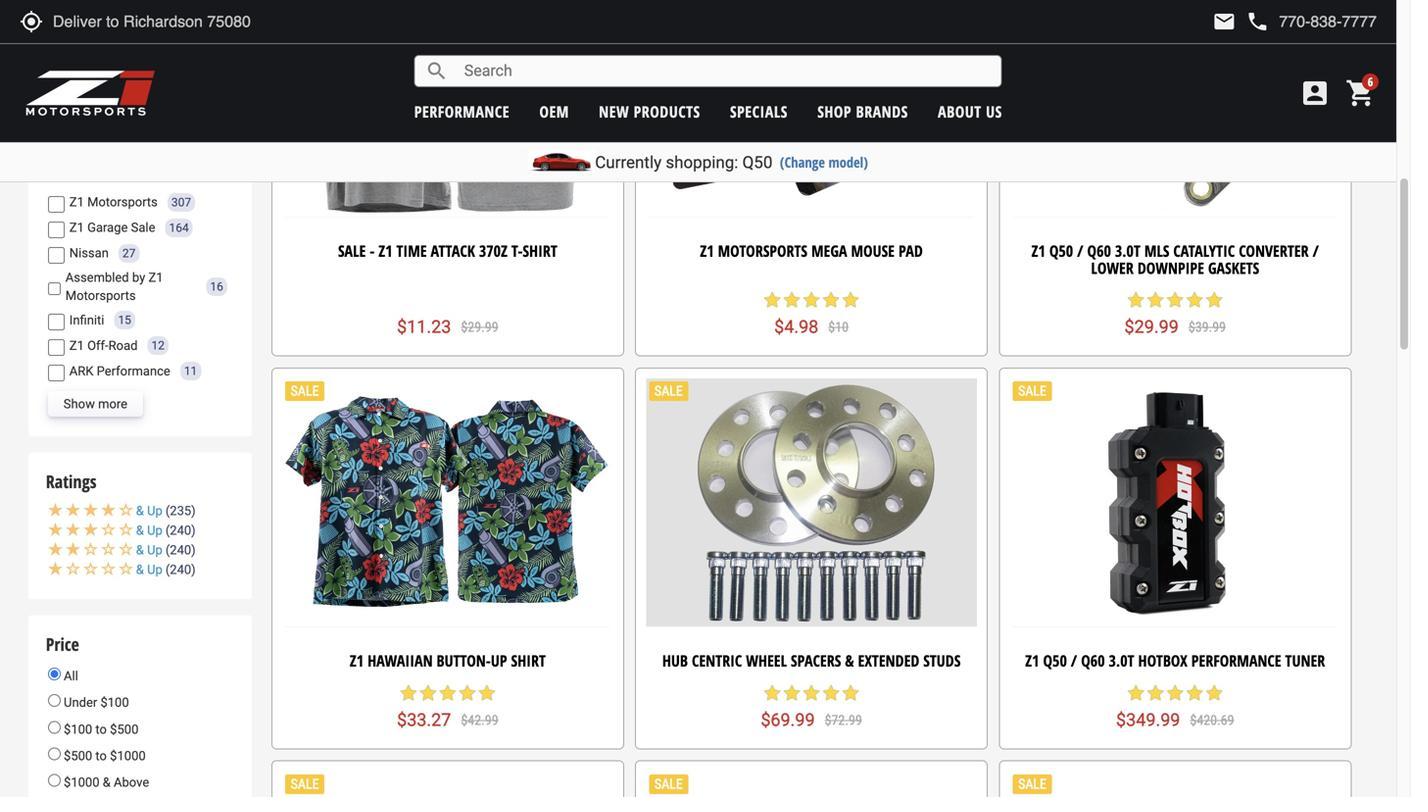 Task type: describe. For each thing, give the bounding box(es) containing it.
products
[[167, 80, 218, 95]]

/ for z1 q50 / q60 3.0t hotbox performance tuner
[[1071, 650, 1078, 671]]

button-
[[437, 650, 491, 671]]

phone link
[[1246, 10, 1377, 33]]

1 vertical spatial shirt
[[511, 650, 546, 671]]

z1 products
[[149, 80, 218, 95]]

$10
[[829, 319, 849, 335]]

$500 to $1000
[[61, 748, 146, 763]]

specials
[[730, 101, 788, 122]]

performance link
[[414, 101, 510, 122]]

1 vertical spatial $500
[[64, 748, 92, 763]]

time
[[397, 240, 427, 261]]

z1 for z1 products
[[149, 80, 164, 95]]

my_location
[[20, 10, 43, 33]]

road
[[108, 338, 138, 353]]

q50 for z1 q50 / q60 3.0t hotbox performance tuner
[[1044, 650, 1067, 671]]

star star star star star $349.99 $420.69
[[1117, 683, 1235, 730]]

z1 motorsports logo image
[[25, 69, 156, 118]]

z1 performance
[[46, 42, 154, 66]]

motorsports inside assembled by z1 motorsports
[[65, 288, 136, 303]]

z1 q50 / q60 3.0t mls catalytic converter / lower downpipe gaskets
[[1032, 240, 1320, 278]]

motorsports for z1 motorsports mega mouse pad
[[718, 240, 808, 261]]

z1 motorsports mega mouse pad
[[700, 240, 923, 261]]

27
[[122, 246, 136, 260]]

mail phone
[[1213, 10, 1270, 33]]

tuner
[[1286, 650, 1326, 671]]

show
[[64, 396, 95, 411]]

0 vertical spatial $500
[[110, 722, 139, 737]]

us
[[986, 101, 1003, 122]]

more
[[98, 396, 127, 411]]

$42.99
[[461, 712, 499, 728]]

12
[[151, 339, 165, 352]]

currently
[[595, 152, 662, 172]]

11
[[184, 364, 197, 378]]

specials link
[[730, 101, 788, 122]]

$349.99
[[1117, 710, 1181, 730]]

-
[[370, 240, 375, 261]]

$69.99
[[761, 710, 815, 730]]

$39.99
[[1189, 319, 1227, 335]]

164
[[169, 221, 189, 235]]

z1 for z1 motorsports
[[69, 195, 84, 209]]

$33.27
[[397, 710, 451, 730]]

/ for z1 q50 / q60 3.0t mls catalytic converter / lower downpipe gaskets
[[1078, 240, 1084, 261]]

mls
[[1145, 240, 1170, 261]]

model)
[[829, 152, 868, 172]]

shopping:
[[666, 152, 739, 172]]

brand
[[46, 160, 87, 184]]

shop
[[818, 101, 852, 122]]

hub
[[663, 650, 688, 671]]

about
[[938, 101, 982, 122]]

3 240 from the top
[[170, 562, 191, 577]]

$100 to $500
[[61, 722, 139, 737]]

16
[[210, 280, 223, 294]]

0 vertical spatial $100
[[100, 695, 129, 710]]

assembled
[[65, 270, 129, 285]]

centric
[[692, 650, 742, 671]]

pad
[[899, 240, 923, 261]]

0 vertical spatial shirt
[[523, 240, 558, 261]]

under
[[64, 695, 97, 710]]

currently shopping: q50 (change model)
[[595, 152, 868, 172]]

1 vertical spatial $100
[[64, 722, 92, 737]]

hub centric wheel spacers & extended studs
[[663, 650, 961, 671]]

$420.69
[[1191, 712, 1235, 728]]

to for $100
[[96, 722, 107, 737]]

mail
[[1213, 10, 1237, 33]]

z1 for z1 off-road
[[69, 338, 84, 353]]

0 horizontal spatial $1000
[[64, 775, 100, 790]]

catalytic
[[1174, 240, 1236, 261]]

star star star star star $29.99 $39.99
[[1125, 290, 1227, 337]]

to for $500
[[96, 748, 107, 763]]

ark performance
[[69, 363, 170, 378]]

ark
[[69, 363, 94, 378]]

phone
[[1246, 10, 1270, 33]]

performance
[[414, 101, 510, 122]]

above
[[114, 775, 149, 790]]

mouse
[[851, 240, 895, 261]]

shop brands
[[818, 101, 909, 122]]

(change model) link
[[780, 152, 868, 172]]

garage
[[87, 220, 128, 235]]

all
[[61, 669, 78, 683]]

0 vertical spatial $1000
[[110, 748, 146, 763]]

z1 motorsports
[[69, 195, 158, 209]]

lower
[[1092, 257, 1134, 278]]



Task type: vqa. For each thing, say whether or not it's contained in the screenshot.
Lanyard
no



Task type: locate. For each thing, give the bounding box(es) containing it.
2 vertical spatial 240
[[170, 562, 191, 577]]

0 vertical spatial & up 240
[[136, 523, 191, 538]]

$1000 down $500 to $1000
[[64, 775, 100, 790]]

/
[[1078, 240, 1084, 261], [1313, 240, 1320, 261], [1071, 650, 1078, 671]]

0 vertical spatial motorsports
[[87, 195, 158, 209]]

new products link
[[599, 101, 701, 122]]

0 vertical spatial 3.0t
[[1116, 240, 1141, 261]]

1 vertical spatial & up 240
[[136, 542, 191, 557]]

shirt
[[523, 240, 558, 261], [511, 650, 546, 671]]

q60 inside z1 q50 / q60 3.0t mls catalytic converter / lower downpipe gaskets
[[1088, 240, 1112, 261]]

hawaiian
[[368, 650, 433, 671]]

z1 for z1 garage sale
[[69, 220, 84, 235]]

q60 left hotbox
[[1082, 650, 1105, 671]]

2 to from the top
[[96, 748, 107, 763]]

off-
[[87, 338, 108, 353]]

2 vertical spatial motorsports
[[65, 288, 136, 303]]

$1000 up above
[[110, 748, 146, 763]]

performance for z1 performance
[[66, 42, 154, 66]]

0 vertical spatial q60
[[1088, 240, 1112, 261]]

shirt right 370z
[[523, 240, 558, 261]]

1 horizontal spatial $500
[[110, 722, 139, 737]]

/ left lower
[[1078, 240, 1084, 261]]

0 vertical spatial 240
[[170, 523, 191, 538]]

& up 235
[[136, 503, 191, 518]]

$1000 & above
[[61, 775, 149, 790]]

2 & up 240 from the top
[[136, 542, 191, 557]]

Search search field
[[449, 56, 1002, 86]]

1 vertical spatial q50
[[1050, 240, 1074, 261]]

shopping_cart
[[1346, 77, 1377, 109]]

sale
[[338, 240, 366, 261]]

0 horizontal spatial $500
[[64, 748, 92, 763]]

1 vertical spatial $1000
[[64, 775, 100, 790]]

star star star star star $69.99 $72.99
[[761, 683, 863, 730]]

to down $100 to $500
[[96, 748, 107, 763]]

2 vertical spatial q50
[[1044, 650, 1067, 671]]

q50 for z1 q50 / q60 3.0t mls catalytic converter / lower downpipe gaskets
[[1050, 240, 1074, 261]]

motorsports up z1 garage sale
[[87, 195, 158, 209]]

370z
[[479, 240, 508, 261]]

1 vertical spatial to
[[96, 748, 107, 763]]

2 vertical spatial performance
[[1192, 650, 1282, 671]]

235
[[170, 503, 191, 518]]

$29.99 inside $11.23 $29.99
[[461, 319, 499, 335]]

0 horizontal spatial $29.99
[[461, 319, 499, 335]]

z1 down shopping: at the top of page
[[700, 240, 714, 261]]

motorsports left mega
[[718, 240, 808, 261]]

$1000
[[110, 748, 146, 763], [64, 775, 100, 790]]

1 horizontal spatial $29.99
[[1125, 317, 1179, 337]]

under  $100
[[61, 695, 129, 710]]

z1 inside assembled by z1 motorsports
[[148, 270, 163, 285]]

performance for ark performance
[[97, 363, 170, 378]]

2 vertical spatial & up 240
[[136, 562, 191, 577]]

z1 inside z1 q50 / q60 3.0t mls catalytic converter / lower downpipe gaskets
[[1032, 240, 1046, 261]]

(change
[[780, 152, 825, 172]]

extended
[[858, 650, 920, 671]]

$500 down $100 to $500
[[64, 748, 92, 763]]

1 vertical spatial motorsports
[[718, 240, 808, 261]]

3.0t left the mls
[[1116, 240, 1141, 261]]

z1 hawaiian button-up shirt
[[350, 650, 546, 671]]

q60 for mls
[[1088, 240, 1112, 261]]

performance down road
[[97, 363, 170, 378]]

performance up $420.69
[[1192, 650, 1282, 671]]

hotbox
[[1139, 650, 1188, 671]]

z1 garage sale
[[69, 220, 155, 235]]

sale
[[131, 220, 155, 235]]

/ right converter at the right top of page
[[1313, 240, 1320, 261]]

$29.99 left $39.99
[[1125, 317, 1179, 337]]

z1 right by
[[148, 270, 163, 285]]

mail link
[[1213, 10, 1237, 33]]

new
[[599, 101, 630, 122]]

$4.98
[[775, 317, 819, 337]]

3.0t for mls
[[1116, 240, 1141, 261]]

z1 for z1 performance
[[46, 42, 62, 66]]

3.0t left hotbox
[[1109, 650, 1135, 671]]

performance up z1 motorsports logo
[[66, 42, 154, 66]]

$29.99
[[1125, 317, 1179, 337], [461, 319, 499, 335]]

to up $500 to $1000
[[96, 722, 107, 737]]

star
[[763, 290, 782, 310], [782, 290, 802, 310], [802, 290, 822, 310], [822, 290, 841, 310], [841, 290, 861, 310], [1127, 290, 1146, 310], [1146, 290, 1166, 310], [1166, 290, 1186, 310], [1186, 290, 1205, 310], [1205, 290, 1225, 310], [399, 683, 418, 703], [418, 683, 438, 703], [438, 683, 458, 703], [458, 683, 477, 703], [477, 683, 497, 703], [763, 683, 782, 703], [782, 683, 802, 703], [802, 683, 822, 703], [822, 683, 841, 703], [841, 683, 861, 703], [1127, 683, 1146, 703], [1146, 683, 1166, 703], [1166, 683, 1186, 703], [1186, 683, 1205, 703], [1205, 683, 1225, 703]]

account_box
[[1300, 77, 1331, 109]]

$29.99 right $11.23
[[461, 319, 499, 335]]

studs
[[924, 650, 961, 671]]

3.0t for hotbox
[[1109, 650, 1135, 671]]

None radio
[[48, 721, 61, 734], [48, 747, 61, 760], [48, 774, 61, 787], [48, 721, 61, 734], [48, 747, 61, 760], [48, 774, 61, 787]]

gaskets
[[1209, 257, 1260, 278]]

account_box link
[[1295, 77, 1336, 109]]

$100 down under
[[64, 722, 92, 737]]

brands
[[856, 101, 909, 122]]

q50
[[743, 152, 773, 172], [1050, 240, 1074, 261], [1044, 650, 1067, 671]]

mega
[[812, 240, 848, 261]]

q60 for hotbox
[[1082, 650, 1105, 671]]

2 240 from the top
[[170, 542, 191, 557]]

1 vertical spatial 3.0t
[[1109, 650, 1135, 671]]

z1 off-road
[[69, 338, 138, 353]]

z1 left products
[[149, 80, 164, 95]]

1 vertical spatial performance
[[97, 363, 170, 378]]

sale - z1 time attack 370z t-shirt
[[338, 240, 558, 261]]

show more button
[[48, 391, 143, 417]]

motorsports
[[87, 195, 158, 209], [718, 240, 808, 261], [65, 288, 136, 303]]

to
[[96, 722, 107, 737], [96, 748, 107, 763]]

oem link
[[540, 101, 569, 122]]

1 vertical spatial q60
[[1082, 650, 1105, 671]]

$11.23
[[397, 317, 451, 337]]

$29.99 inside "star star star star star $29.99 $39.99"
[[1125, 317, 1179, 337]]

infiniti
[[69, 313, 104, 327]]

z1 for z1 hawaiian button-up shirt
[[350, 650, 364, 671]]

shopping_cart link
[[1341, 77, 1377, 109]]

assembled by z1 motorsports
[[65, 270, 163, 303]]

search
[[425, 59, 449, 83]]

1 240 from the top
[[170, 523, 191, 538]]

&
[[136, 503, 144, 518], [136, 523, 144, 538], [136, 542, 144, 557], [136, 562, 144, 577], [845, 650, 854, 671], [103, 775, 111, 790]]

oem
[[540, 101, 569, 122]]

z1 down brand
[[69, 195, 84, 209]]

converter
[[1239, 240, 1309, 261]]

up
[[147, 503, 163, 518], [147, 523, 163, 538], [147, 542, 163, 557], [147, 562, 163, 577], [491, 650, 507, 671]]

0 vertical spatial q50
[[743, 152, 773, 172]]

z1 for z1 q50 / q60 3.0t mls catalytic converter / lower downpipe gaskets
[[1032, 240, 1046, 261]]

ratings
[[46, 469, 97, 493]]

show more
[[64, 396, 127, 411]]

motorsports for z1 motorsports
[[87, 195, 158, 209]]

1 & up 240 from the top
[[136, 523, 191, 538]]

$72.99
[[825, 712, 863, 728]]

q60 left the mls
[[1088, 240, 1112, 261]]

z1 right studs
[[1026, 650, 1040, 671]]

0 vertical spatial to
[[96, 722, 107, 737]]

z1 right -
[[379, 240, 393, 261]]

$11.23 $29.99
[[397, 317, 499, 337]]

price
[[46, 632, 79, 656]]

q50 inside z1 q50 / q60 3.0t mls catalytic converter / lower downpipe gaskets
[[1050, 240, 1074, 261]]

1 vertical spatial 240
[[170, 542, 191, 557]]

307
[[171, 195, 191, 209]]

0 vertical spatial performance
[[66, 42, 154, 66]]

/ left hotbox
[[1071, 650, 1078, 671]]

z1 q50 / q60 3.0t hotbox performance tuner
[[1026, 650, 1326, 671]]

by
[[132, 270, 145, 285]]

None checkbox
[[48, 221, 65, 238], [48, 314, 65, 330], [48, 339, 65, 356], [48, 221, 65, 238], [48, 314, 65, 330], [48, 339, 65, 356]]

1 to from the top
[[96, 722, 107, 737]]

0 horizontal spatial $100
[[64, 722, 92, 737]]

None radio
[[48, 668, 61, 681], [48, 694, 61, 707], [48, 668, 61, 681], [48, 694, 61, 707]]

1 horizontal spatial $1000
[[110, 748, 146, 763]]

z1 left off-
[[69, 338, 84, 353]]

z1 for z1 motorsports mega mouse pad
[[700, 240, 714, 261]]

$500 up $500 to $1000
[[110, 722, 139, 737]]

$500
[[110, 722, 139, 737], [64, 748, 92, 763]]

about us
[[938, 101, 1003, 122]]

z1 left hawaiian
[[350, 650, 364, 671]]

z1 up z1 motorsports logo
[[46, 42, 62, 66]]

240
[[170, 523, 191, 538], [170, 542, 191, 557], [170, 562, 191, 577]]

spacers
[[791, 650, 841, 671]]

15
[[118, 313, 131, 327]]

shirt right button-
[[511, 650, 546, 671]]

wheel
[[746, 650, 787, 671]]

3.0t inside z1 q50 / q60 3.0t mls catalytic converter / lower downpipe gaskets
[[1116, 240, 1141, 261]]

attack
[[431, 240, 475, 261]]

$100 up $100 to $500
[[100, 695, 129, 710]]

3 & up 240 from the top
[[136, 562, 191, 577]]

z1 for z1 q50 / q60 3.0t hotbox performance tuner
[[1026, 650, 1040, 671]]

None checkbox
[[48, 196, 65, 213], [48, 247, 65, 264], [48, 280, 61, 297], [48, 365, 65, 381], [48, 196, 65, 213], [48, 247, 65, 264], [48, 280, 61, 297], [48, 365, 65, 381]]

star star star star star $33.27 $42.99
[[397, 683, 499, 730]]

1 horizontal spatial $100
[[100, 695, 129, 710]]

z1 left lower
[[1032, 240, 1046, 261]]

nissan
[[69, 246, 109, 260]]

downpipe
[[1138, 257, 1205, 278]]

motorsports down assembled
[[65, 288, 136, 303]]

z1 up nissan
[[69, 220, 84, 235]]



